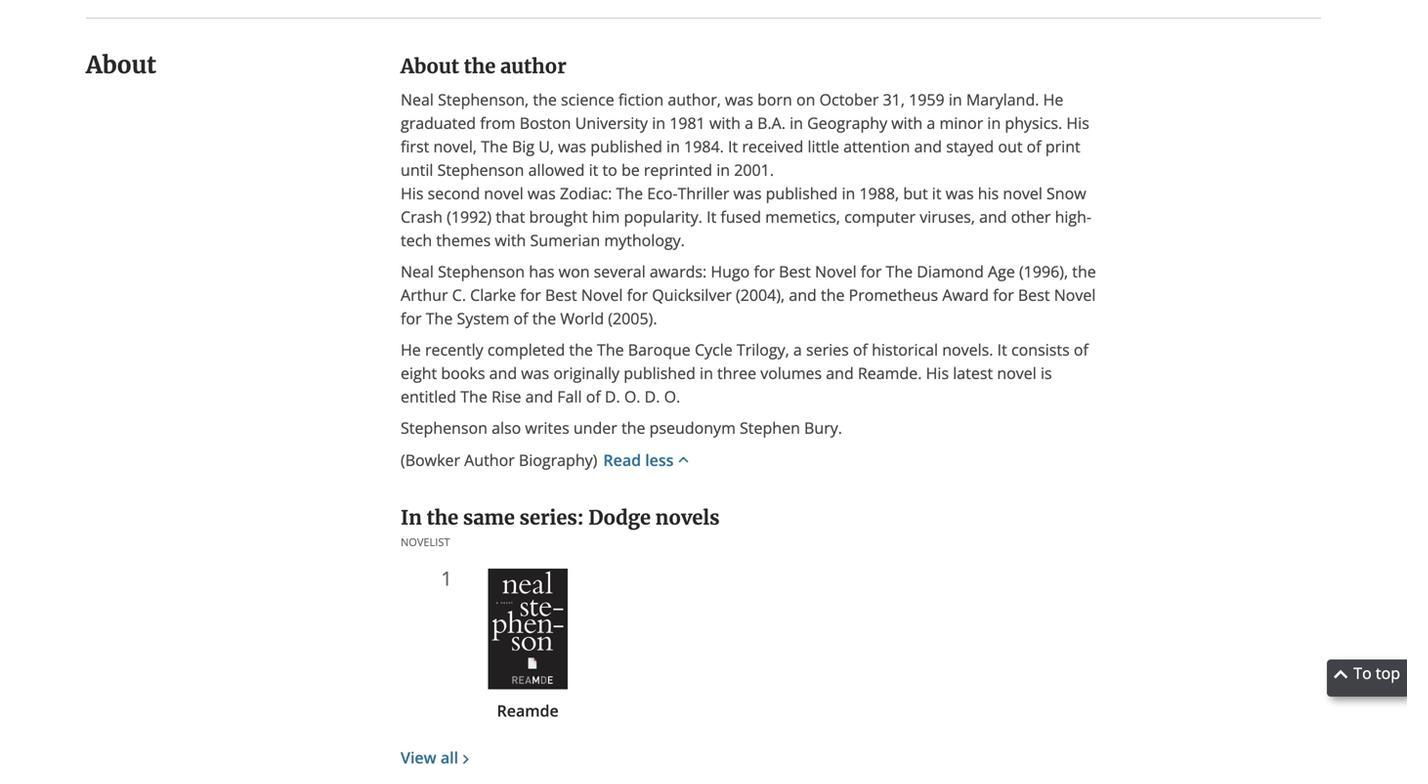 Task type: locate. For each thing, give the bounding box(es) containing it.
1 vertical spatial series
[[520, 506, 577, 530]]

0 vertical spatial stephenson
[[437, 160, 524, 181]]

to top button
[[1328, 660, 1408, 697]]

0 horizontal spatial about
[[86, 51, 156, 80]]

in left 1988,
[[842, 183, 856, 204]]

1 vertical spatial stephenson
[[438, 261, 525, 282]]

0 horizontal spatial d.
[[605, 386, 620, 407]]

sumerian
[[530, 230, 600, 251]]

neal for neal stephenson has won several awards: hugo for best novel for the diamond age (1996), the arthur c. clarke for best novel for quicksilver (2004), and the prometheus award for best novel for the system of the world (2005).
[[401, 261, 434, 282]]

2 neal from the top
[[401, 261, 434, 282]]

recently
[[425, 339, 484, 360]]

his left latest
[[926, 363, 949, 384]]

0 vertical spatial series
[[806, 339, 849, 360]]

of down physics.
[[1027, 136, 1042, 157]]

tech
[[401, 230, 432, 251]]

neal up arthur
[[401, 261, 434, 282]]

popularity.
[[624, 206, 703, 227]]

arthur
[[401, 285, 448, 306]]

of inside the neal stephenson has won several awards: hugo for best novel for the diamond age (1996), the arthur c. clarke for best novel for quicksilver (2004), and the prometheus award for best novel for the system of the world (2005).
[[514, 308, 528, 329]]

novels
[[656, 506, 720, 530]]

age
[[988, 261, 1015, 282]]

about the author
[[401, 54, 567, 79]]

1 horizontal spatial a
[[794, 339, 802, 360]]

(1996),
[[1019, 261, 1069, 282]]

published up be
[[591, 136, 663, 157]]

1 horizontal spatial about
[[401, 54, 459, 79]]

stephenson also writes under the pseudonym stephen bury.
[[401, 418, 843, 439]]

for down arthur
[[401, 308, 422, 329]]

minor
[[940, 113, 984, 134]]

was down completed
[[521, 363, 550, 384]]

series inside "in the same series : dodge novels novelist"
[[520, 506, 577, 530]]

about
[[86, 51, 156, 80], [401, 54, 459, 79]]

second
[[428, 183, 480, 204]]

it right 1984. on the top of page
[[728, 136, 738, 157]]

series up the volumes
[[806, 339, 849, 360]]

novel left is
[[997, 363, 1037, 384]]

was
[[725, 89, 754, 110], [558, 136, 587, 157], [528, 183, 556, 204], [734, 183, 762, 204], [946, 183, 974, 204], [521, 363, 550, 384]]

published inside the he recently completed the the baroque cycle trilogy, a series of historical novels. it consists of eight books and was originally published in three volumes and reamde. his latest novel is entitled the rise and fall of d. o. d. o.
[[624, 363, 696, 384]]

0 horizontal spatial it
[[589, 160, 599, 181]]

and right (2004),
[[789, 285, 817, 306]]

the up originally
[[569, 339, 593, 360]]

0 horizontal spatial series
[[520, 506, 577, 530]]

originally
[[554, 363, 620, 384]]

neal stephenson has won several awards: hugo for best novel for the diamond age (1996), the arthur c. clarke for best novel for quicksilver (2004), and the prometheus award for best novel for the system of the world (2005).
[[401, 261, 1097, 329]]

2 o. from the left
[[664, 386, 681, 407]]

1959
[[909, 89, 945, 110]]

with down 31,
[[892, 113, 923, 134]]

o. up stephenson also writes under the pseudonym stephen bury.
[[624, 386, 641, 407]]

he
[[1044, 89, 1064, 110], [401, 339, 421, 360]]

was down allowed
[[528, 183, 556, 204]]

0 horizontal spatial his
[[401, 183, 424, 204]]

author
[[464, 450, 515, 471]]

it inside the he recently completed the the baroque cycle trilogy, a series of historical novels. it consists of eight books and was originally published in three volumes and reamde. his latest novel is entitled the rise and fall of d. o. d. o.
[[998, 339, 1008, 360]]

0 vertical spatial it
[[728, 136, 738, 157]]

in down maryland.
[[988, 113, 1001, 134]]

2 horizontal spatial it
[[998, 339, 1008, 360]]

(bowker author biography)
[[401, 450, 598, 471]]

2 vertical spatial stephenson
[[401, 418, 488, 439]]

0 horizontal spatial it
[[707, 206, 717, 227]]

stephenson down novel,
[[437, 160, 524, 181]]

reamde
[[497, 700, 559, 721]]

the up the prometheus
[[886, 261, 913, 282]]

:
[[577, 506, 584, 530]]

the up read less
[[622, 418, 646, 439]]

was left born
[[725, 89, 754, 110]]

best down (1996), on the right top of the page
[[1018, 285, 1050, 306]]

2 horizontal spatial a
[[927, 113, 936, 134]]

and up rise
[[489, 363, 517, 384]]

1 vertical spatial his
[[401, 183, 424, 204]]

stephenson down the entitled
[[401, 418, 488, 439]]

but
[[904, 183, 928, 204]]

with up 1984. on the top of page
[[710, 113, 741, 134]]

novel down several
[[581, 285, 623, 306]]

the down books
[[461, 386, 488, 407]]

published down baroque
[[624, 363, 696, 384]]

and right the volumes
[[826, 363, 854, 384]]

neal inside the neal stephenson has won several awards: hugo for best novel for the diamond age (1996), the arthur c. clarke for best novel for quicksilver (2004), and the prometheus award for best novel for the system of the world (2005).
[[401, 261, 434, 282]]

0 vertical spatial neal
[[401, 89, 434, 110]]

0 horizontal spatial with
[[495, 230, 526, 251]]

books
[[441, 363, 485, 384]]

1 horizontal spatial d.
[[645, 386, 660, 407]]

award
[[943, 285, 989, 306]]

d.
[[605, 386, 620, 407], [645, 386, 660, 407]]

it down thriller
[[707, 206, 717, 227]]

1 horizontal spatial o.
[[664, 386, 681, 407]]

for up the prometheus
[[861, 261, 882, 282]]

has
[[529, 261, 555, 282]]

1 d. from the left
[[605, 386, 620, 407]]

of right consists
[[1074, 339, 1089, 360]]

is
[[1041, 363, 1052, 384]]

three
[[718, 363, 757, 384]]

stephenson
[[437, 160, 524, 181], [438, 261, 525, 282], [401, 418, 488, 439]]

1 vertical spatial it
[[707, 206, 717, 227]]

it left to
[[589, 160, 599, 181]]

u,
[[539, 136, 554, 157]]

quicksilver
[[652, 285, 732, 306]]

series
[[806, 339, 849, 360], [520, 506, 577, 530]]

a left b.a.
[[745, 113, 754, 134]]

was right u,
[[558, 136, 587, 157]]

stephenson up clarke
[[438, 261, 525, 282]]

0 horizontal spatial o.
[[624, 386, 641, 407]]

0 vertical spatial he
[[1044, 89, 1064, 110]]

the up boston
[[533, 89, 557, 110]]

of inside neal stephenson, the science fiction author, was born on october 31, 1959 in maryland. he graduated from boston university in 1981 with a b.a. in geography with a minor in physics. his first novel, the big u, was published in 1984. it received little attention and stayed out of print until stephenson allowed it to be reprinted in 2001. his second novel was zodiac: the eco-thriller was published in 1988, but it was his novel snow crash (1992) that brought him popularity. it fused memetics, computer viruses, and other high- tech themes with sumerian mythology.
[[1027, 136, 1042, 157]]

eco-
[[647, 183, 678, 204]]

best up (2004),
[[779, 261, 811, 282]]

he up eight
[[401, 339, 421, 360]]

1 horizontal spatial he
[[1044, 89, 1064, 110]]

for up (2004),
[[754, 261, 775, 282]]

series inside the he recently completed the the baroque cycle trilogy, a series of historical novels. it consists of eight books and was originally published in three volumes and reamde. his latest novel is entitled the rise and fall of d. o. d. o.
[[806, 339, 849, 360]]

he up physics.
[[1044, 89, 1064, 110]]

1 neal from the top
[[401, 89, 434, 110]]

author,
[[668, 89, 721, 110]]

a up the volumes
[[794, 339, 802, 360]]

read less
[[603, 450, 674, 471]]

completed
[[488, 339, 565, 360]]

a
[[745, 113, 754, 134], [927, 113, 936, 134], [794, 339, 802, 360]]

best down won
[[545, 285, 577, 306]]

it right novels.
[[998, 339, 1008, 360]]

his up print
[[1067, 113, 1090, 134]]

prometheus
[[849, 285, 939, 306]]

1 horizontal spatial with
[[710, 113, 741, 134]]

novel down (1996), on the right top of the page
[[1054, 285, 1096, 306]]

1 vertical spatial neal
[[401, 261, 434, 282]]

of right the fall
[[586, 386, 601, 407]]

of up completed
[[514, 308, 528, 329]]

1 horizontal spatial best
[[779, 261, 811, 282]]

neal up the graduated
[[401, 89, 434, 110]]

was down 2001.
[[734, 183, 762, 204]]

dodge
[[589, 506, 651, 530]]

o. up pseudonym
[[664, 386, 681, 407]]

svg arrow medium up image
[[1334, 667, 1350, 683]]

novel
[[484, 183, 524, 204], [1003, 183, 1043, 204], [997, 363, 1037, 384]]

and
[[914, 136, 942, 157], [980, 206, 1007, 227], [789, 285, 817, 306], [489, 363, 517, 384], [826, 363, 854, 384], [526, 386, 553, 407]]

2 vertical spatial his
[[926, 363, 949, 384]]

about for about
[[86, 51, 156, 80]]

0 vertical spatial it
[[589, 160, 599, 181]]

little
[[808, 136, 840, 157]]

1 horizontal spatial his
[[926, 363, 949, 384]]

system
[[457, 308, 510, 329]]

computer
[[845, 206, 916, 227]]

a down 1959
[[927, 113, 936, 134]]

his down until
[[401, 183, 424, 204]]

it right 'but'
[[932, 183, 942, 204]]

for up (2005).
[[627, 285, 648, 306]]

it
[[589, 160, 599, 181], [932, 183, 942, 204]]

university
[[575, 113, 648, 134]]

neal stephenson, the science fiction author, was born on october 31, 1959 in maryland. he graduated from boston university in 1981 with a b.a. in geography with a minor in physics. his first novel, the big u, was published in 1984. it received little attention and stayed out of print until stephenson allowed it to be reprinted in 2001. his second novel was zodiac: the eco-thriller was published in 1988, but it was his novel snow crash (1992) that brought him popularity. it fused memetics, computer viruses, and other high- tech themes with sumerian mythology.
[[401, 89, 1092, 251]]

published
[[591, 136, 663, 157], [766, 183, 838, 204], [624, 363, 696, 384]]

from
[[480, 113, 516, 134]]

novel up the prometheus
[[815, 261, 857, 282]]

1 horizontal spatial it
[[932, 183, 942, 204]]

themes
[[436, 230, 491, 251]]

the up novelist
[[427, 506, 459, 530]]

published up the memetics,
[[766, 183, 838, 204]]

the down from
[[481, 136, 508, 157]]

with down that
[[495, 230, 526, 251]]

reprinted
[[644, 160, 713, 181]]

(bowker
[[401, 450, 460, 471]]

1 horizontal spatial series
[[806, 339, 849, 360]]

also
[[492, 418, 521, 439]]

2 vertical spatial published
[[624, 363, 696, 384]]

0 vertical spatial his
[[1067, 113, 1090, 134]]

the
[[464, 54, 496, 79], [533, 89, 557, 110], [1073, 261, 1097, 282], [821, 285, 845, 306], [532, 308, 556, 329], [569, 339, 593, 360], [622, 418, 646, 439], [427, 506, 459, 530]]

his
[[1067, 113, 1090, 134], [401, 183, 424, 204], [926, 363, 949, 384]]

and down "his"
[[980, 206, 1007, 227]]

b.a.
[[758, 113, 786, 134]]

fiction
[[619, 89, 664, 110]]

(2005).
[[608, 308, 657, 329]]

in down cycle
[[700, 363, 713, 384]]

2 vertical spatial it
[[998, 339, 1008, 360]]

novel
[[815, 261, 857, 282], [581, 285, 623, 306], [1054, 285, 1096, 306]]

for
[[754, 261, 775, 282], [861, 261, 882, 282], [520, 285, 541, 306], [627, 285, 648, 306], [993, 285, 1014, 306], [401, 308, 422, 329]]

series down biography)
[[520, 506, 577, 530]]

in up minor
[[949, 89, 963, 110]]

physics.
[[1005, 113, 1063, 134]]

for down age
[[993, 285, 1014, 306]]

stephen
[[740, 418, 800, 439]]

was up viruses,
[[946, 183, 974, 204]]

0 horizontal spatial he
[[401, 339, 421, 360]]

1 vertical spatial he
[[401, 339, 421, 360]]

graduated
[[401, 113, 476, 134]]

latest
[[953, 363, 993, 384]]

writes
[[525, 418, 570, 439]]

neal inside neal stephenson, the science fiction author, was born on october 31, 1959 in maryland. he graduated from boston university in 1981 with a b.a. in geography with a minor in physics. his first novel, the big u, was published in 1984. it received little attention and stayed out of print until stephenson allowed it to be reprinted in 2001. his second novel was zodiac: the eco-thriller was published in 1988, but it was his novel snow crash (1992) that brought him popularity. it fused memetics, computer viruses, and other high- tech themes with sumerian mythology.
[[401, 89, 434, 110]]



Task type: vqa. For each thing, say whether or not it's contained in the screenshot.
We in CAROLE LINDSTROM IS ANISHINABE/MÉTIS AND IS A PROUD MEMBER OF THE TURTLE MOUNTAIN BAND OF OJIBWE INDIANS. SHE WAS BORN AND RAISED IN NEBRASKA AND CURRENTLY MAKES HER HOME IN MARYLAND. SHE IS THE AUTHOR OF WE ARE WATER PROTECTORS AND GIRLS DANCE,…
no



Task type: describe. For each thing, give the bounding box(es) containing it.
1 horizontal spatial novel
[[815, 261, 857, 282]]

maryland.
[[967, 89, 1039, 110]]

and left the fall
[[526, 386, 553, 407]]

read
[[603, 450, 641, 471]]

1 o. from the left
[[624, 386, 641, 407]]

1981
[[670, 113, 706, 134]]

2001.
[[734, 160, 774, 181]]

1 vertical spatial it
[[932, 183, 942, 204]]

awards:
[[650, 261, 707, 282]]

31,
[[883, 89, 905, 110]]

for down the has
[[520, 285, 541, 306]]

and inside the neal stephenson has won several awards: hugo for best novel for the diamond age (1996), the arthur c. clarke for best novel for quicksilver (2004), and the prometheus award for best novel for the system of the world (2005).
[[789, 285, 817, 306]]

clarke
[[470, 285, 516, 306]]

the down arthur
[[426, 308, 453, 329]]

memetics,
[[766, 206, 841, 227]]

2 horizontal spatial novel
[[1054, 285, 1096, 306]]

1 horizontal spatial it
[[728, 136, 738, 157]]

the up stephenson,
[[464, 54, 496, 79]]

2 horizontal spatial best
[[1018, 285, 1050, 306]]

out
[[998, 136, 1023, 157]]

in the same series : dodge novels novelist
[[401, 506, 720, 550]]

novel,
[[433, 136, 477, 157]]

novelist
[[401, 535, 450, 550]]

reamde link
[[468, 690, 588, 722]]

won
[[559, 261, 590, 282]]

novel up that
[[484, 183, 524, 204]]

top
[[1376, 663, 1401, 684]]

neal for neal stephenson, the science fiction author, was born on october 31, 1959 in maryland. he graduated from boston university in 1981 with a b.a. in geography with a minor in physics. his first novel, the big u, was published in 1984. it received little attention and stayed out of print until stephenson allowed it to be reprinted in 2001. his second novel was zodiac: the eco-thriller was published in 1988, but it was his novel snow crash (1992) that brought him popularity. it fused memetics, computer viruses, and other high- tech themes with sumerian mythology.
[[401, 89, 434, 110]]

in right b.a.
[[790, 113, 803, 134]]

hugo
[[711, 261, 750, 282]]

in down 1984. on the top of page
[[717, 160, 730, 181]]

stephenson inside the neal stephenson has won several awards: hugo for best novel for the diamond age (1996), the arthur c. clarke for best novel for quicksilver (2004), and the prometheus award for best novel for the system of the world (2005).
[[438, 261, 525, 282]]

eight
[[401, 363, 437, 384]]

other
[[1011, 206, 1051, 227]]

same
[[463, 506, 515, 530]]

zodiac:
[[560, 183, 612, 204]]

0 horizontal spatial best
[[545, 285, 577, 306]]

to
[[603, 160, 618, 181]]

2 d. from the left
[[645, 386, 660, 407]]

science
[[561, 89, 615, 110]]

stephenson inside neal stephenson, the science fiction author, was born on october 31, 1959 in maryland. he graduated from boston university in 1981 with a b.a. in geography with a minor in physics. his first novel, the big u, was published in 1984. it received little attention and stayed out of print until stephenson allowed it to be reprinted in 2001. his second novel was zodiac: the eco-thriller was published in 1988, but it was his novel snow crash (1992) that brought him popularity. it fused memetics, computer viruses, and other high- tech themes with sumerian mythology.
[[437, 160, 524, 181]]

received
[[742, 136, 804, 157]]

baroque
[[628, 339, 691, 360]]

2 horizontal spatial his
[[1067, 113, 1090, 134]]

be
[[622, 160, 640, 181]]

novel inside the he recently completed the the baroque cycle trilogy, a series of historical novels. it consists of eight books and was originally published in three volumes and reamde. his latest novel is entitled the rise and fall of d. o. d. o.
[[997, 363, 1037, 384]]

entitled
[[401, 386, 457, 407]]

october
[[820, 89, 879, 110]]

svg chevron right image
[[457, 750, 475, 765]]

0 vertical spatial published
[[591, 136, 663, 157]]

thriller
[[678, 183, 730, 204]]

he recently completed the the baroque cycle trilogy, a series of historical novels. it consists of eight books and was originally published in three volumes and reamde. his latest novel is entitled the rise and fall of d. o. d. o.
[[401, 339, 1089, 407]]

the up completed
[[532, 308, 556, 329]]

biography)
[[519, 450, 598, 471]]

bury.
[[805, 418, 843, 439]]

2 horizontal spatial with
[[892, 113, 923, 134]]

1988,
[[860, 183, 899, 204]]

about for about the author
[[401, 54, 459, 79]]

pseudonym
[[650, 418, 736, 439]]

fall
[[557, 386, 582, 407]]

crash
[[401, 206, 443, 227]]

big
[[512, 136, 535, 157]]

high-
[[1055, 206, 1092, 227]]

1 vertical spatial published
[[766, 183, 838, 204]]

1
[[441, 565, 452, 592]]

volumes
[[761, 363, 822, 384]]

fused
[[721, 206, 761, 227]]

boston
[[520, 113, 571, 134]]

trilogy,
[[737, 339, 790, 360]]

world
[[560, 308, 604, 329]]

less
[[645, 450, 674, 471]]

first
[[401, 136, 429, 157]]

the right (1996), on the right top of the page
[[1073, 261, 1097, 282]]

historical
[[872, 339, 938, 360]]

1984.
[[684, 136, 724, 157]]

him
[[592, 206, 620, 227]]

to
[[1354, 663, 1372, 684]]

he inside the he recently completed the the baroque cycle trilogy, a series of historical novels. it consists of eight books and was originally published in three volumes and reamde. his latest novel is entitled the rise and fall of d. o. d. o.
[[401, 339, 421, 360]]

brought
[[529, 206, 588, 227]]

in inside the he recently completed the the baroque cycle trilogy, a series of historical novels. it consists of eight books and was originally published in three volumes and reamde. his latest novel is entitled the rise and fall of d. o. d. o.
[[700, 363, 713, 384]]

reamde.
[[858, 363, 922, 384]]

to top
[[1354, 663, 1401, 684]]

c.
[[452, 285, 466, 306]]

diamond
[[917, 261, 984, 282]]

0 horizontal spatial novel
[[581, 285, 623, 306]]

the inside neal stephenson, the science fiction author, was born on october 31, 1959 in maryland. he graduated from boston university in 1981 with a b.a. in geography with a minor in physics. his first novel, the big u, was published in 1984. it received little attention and stayed out of print until stephenson allowed it to be reprinted in 2001. his second novel was zodiac: the eco-thriller was published in 1988, but it was his novel snow crash (1992) that brought him popularity. it fused memetics, computer viruses, and other high- tech themes with sumerian mythology.
[[533, 89, 557, 110]]

in left 1981
[[652, 113, 666, 134]]

the down be
[[616, 183, 643, 204]]

read less button
[[603, 448, 694, 473]]

in up reprinted
[[667, 136, 680, 157]]

he inside neal stephenson, the science fiction author, was born on october 31, 1959 in maryland. he graduated from boston university in 1981 with a b.a. in geography with a minor in physics. his first novel, the big u, was published in 1984. it received little attention and stayed out of print until stephenson allowed it to be reprinted in 2001. his second novel was zodiac: the eco-thriller was published in 1988, but it was his novel snow crash (1992) that brought him popularity. it fused memetics, computer viruses, and other high- tech themes with sumerian mythology.
[[1044, 89, 1064, 110]]

of up the reamde.
[[853, 339, 868, 360]]

novel up other
[[1003, 183, 1043, 204]]

the inside the he recently completed the the baroque cycle trilogy, a series of historical novels. it consists of eight books and was originally published in three volumes and reamde. his latest novel is entitled the rise and fall of d. o. d. o.
[[569, 339, 593, 360]]

attention
[[844, 136, 910, 157]]

allowed
[[528, 160, 585, 181]]

svg chevron up image
[[674, 451, 693, 470]]

his inside the he recently completed the the baroque cycle trilogy, a series of historical novels. it consists of eight books and was originally published in three volumes and reamde. his latest novel is entitled the rise and fall of d. o. d. o.
[[926, 363, 949, 384]]

viruses,
[[920, 206, 975, 227]]

(1992)
[[447, 206, 492, 227]]

a inside the he recently completed the the baroque cycle trilogy, a series of historical novels. it consists of eight books and was originally published in three volumes and reamde. his latest novel is entitled the rise and fall of d. o. d. o.
[[794, 339, 802, 360]]

under
[[574, 418, 618, 439]]

rise
[[492, 386, 521, 407]]

mythology.
[[604, 230, 685, 251]]

(2004),
[[736, 285, 785, 306]]

0 horizontal spatial a
[[745, 113, 754, 134]]

was inside the he recently completed the the baroque cycle trilogy, a series of historical novels. it consists of eight books and was originally published in three volumes and reamde. his latest novel is entitled the rise and fall of d. o. d. o.
[[521, 363, 550, 384]]

author
[[500, 54, 567, 79]]

the inside "in the same series : dodge novels novelist"
[[427, 506, 459, 530]]

the left the prometheus
[[821, 285, 845, 306]]

the up originally
[[597, 339, 624, 360]]

his
[[978, 183, 999, 204]]

several
[[594, 261, 646, 282]]

and down minor
[[914, 136, 942, 157]]

consists
[[1012, 339, 1070, 360]]

geography
[[808, 113, 888, 134]]

stayed
[[946, 136, 994, 157]]



